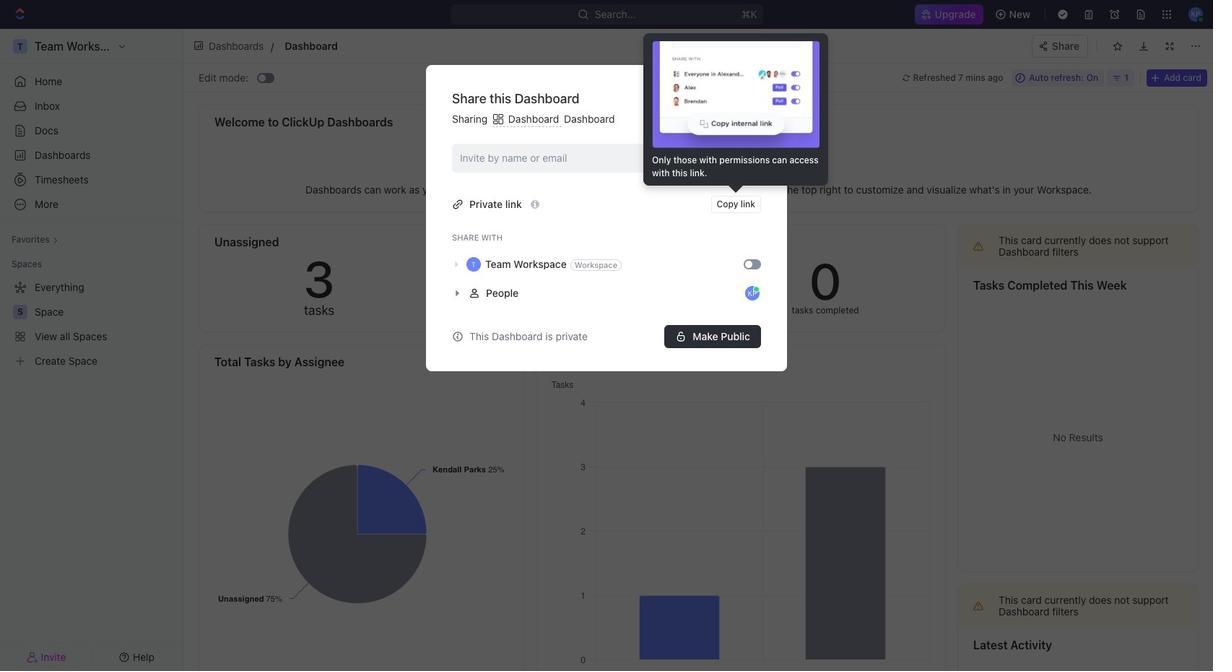 Task type: locate. For each thing, give the bounding box(es) containing it.
invite user image
[[26, 651, 38, 664]]

tree
[[6, 276, 178, 373]]

None text field
[[285, 37, 600, 55]]

sidebar navigation
[[0, 29, 184, 671]]



Task type: describe. For each thing, give the bounding box(es) containing it.
tree inside sidebar navigation
[[6, 276, 178, 373]]

Invite by name or email text field
[[460, 147, 708, 169]]



Task type: vqa. For each thing, say whether or not it's contained in the screenshot.
invite user icon
yes



